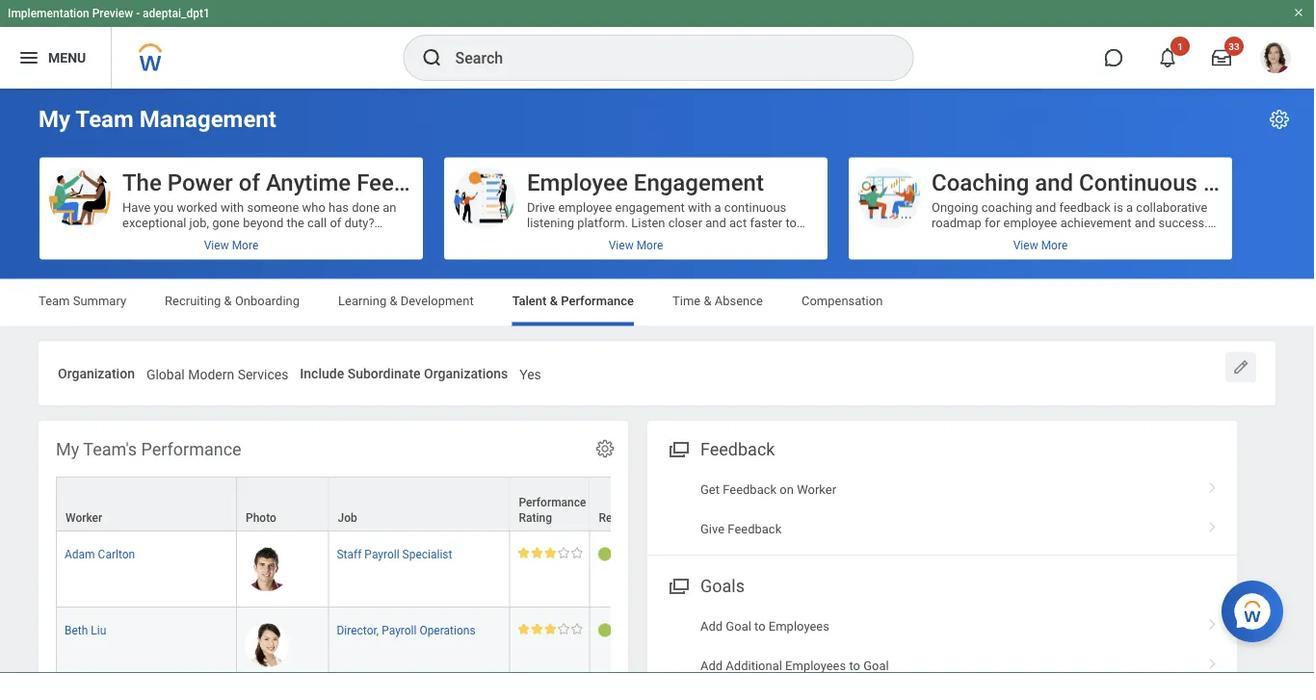 Task type: vqa. For each thing, say whether or not it's contained in the screenshot.
third row
yes



Task type: locate. For each thing, give the bounding box(es) containing it.
preview
[[92, 7, 133, 20]]

1 vertical spatial team
[[39, 294, 70, 308]]

goal
[[726, 619, 751, 633], [863, 659, 889, 673]]

worker inside popup button
[[66, 511, 102, 524]]

2 row from the top
[[56, 531, 1228, 607]]

chevron right image
[[1200, 475, 1225, 495], [1200, 612, 1225, 631], [1200, 652, 1225, 671]]

& right time
[[704, 294, 711, 308]]

2 add from the top
[[700, 659, 723, 673]]

continuous
[[1079, 169, 1197, 196]]

configure my team's performance image
[[594, 439, 616, 460]]

0 vertical spatial chevron right image
[[1200, 475, 1225, 495]]

meets expectations - performance in line with a solid team contributor. image for specialist
[[518, 547, 583, 558]]

meets expectations - performance in line with a solid team contributor. image
[[518, 547, 583, 558], [518, 623, 583, 634]]

0 vertical spatial performance
[[561, 294, 634, 308]]

my
[[39, 105, 70, 133], [56, 440, 79, 460]]

my down menu dropdown button
[[39, 105, 70, 133]]

goal down the add goal to employees link on the bottom
[[863, 659, 889, 673]]

payroll right director,
[[382, 624, 417, 637]]

2 & from the left
[[390, 294, 397, 308]]

1 horizontal spatial worker
[[797, 482, 836, 496]]

payroll for specialist
[[365, 548, 399, 561]]

additional
[[726, 659, 782, 673]]

add left additional
[[700, 659, 723, 673]]

1 vertical spatial add
[[700, 659, 723, 673]]

staff payroll specialist
[[337, 548, 452, 561]]

coaching and continuous conversati
[[932, 169, 1314, 196]]

1 vertical spatial payroll
[[382, 624, 417, 637]]

my team management
[[39, 105, 276, 133]]

get feedback on worker
[[700, 482, 836, 496]]

goals
[[700, 577, 745, 597]]

1 meets expectations - performance in line with a solid team contributor. image from the top
[[518, 547, 583, 558]]

goal down goals
[[726, 619, 751, 633]]

1 horizontal spatial goal
[[863, 659, 889, 673]]

0 vertical spatial to
[[754, 619, 766, 633]]

1 row from the top
[[56, 476, 1228, 532]]

list containing get feedback on worker
[[647, 469, 1237, 549]]

& right learning
[[390, 294, 397, 308]]

2 meets expectations - performance in line with a solid team contributor. image from the top
[[518, 623, 583, 634]]

1 vertical spatial performance
[[141, 440, 241, 460]]

edit image
[[1231, 358, 1251, 377]]

on
[[780, 482, 794, 496]]

performance up worker popup button
[[141, 440, 241, 460]]

add
[[700, 619, 723, 633], [700, 659, 723, 673]]

photo
[[246, 511, 276, 524]]

add goal to employees
[[700, 619, 829, 633]]

& right talent
[[550, 294, 558, 308]]

list containing add goal to employees
[[647, 606, 1237, 673]]

organization element
[[146, 354, 288, 389]]

1 vertical spatial goal
[[863, 659, 889, 673]]

1 add from the top
[[700, 619, 723, 633]]

0 horizontal spatial team
[[39, 294, 70, 308]]

yes
[[519, 367, 541, 382]]

1 vertical spatial list
[[647, 606, 1237, 673]]

-
[[136, 7, 140, 20]]

1 vertical spatial chevron right image
[[1200, 612, 1225, 631]]

0 vertical spatial payroll
[[365, 548, 399, 561]]

list
[[647, 469, 1237, 549], [647, 606, 1237, 673]]

& for learning
[[390, 294, 397, 308]]

configure this page image
[[1268, 108, 1291, 131]]

meets expectations - performance in line with a solid team contributor. image left this worker has low retention risk. icon
[[518, 623, 583, 634]]

performance rating button
[[510, 477, 589, 530]]

worker up 'adam'
[[66, 511, 102, 524]]

retention button
[[590, 477, 722, 530]]

row down the "retention"
[[56, 531, 1228, 607]]

0 vertical spatial my
[[39, 105, 70, 133]]

services
[[238, 367, 288, 382]]

3 row from the top
[[56, 607, 1228, 673]]

learning & development
[[338, 294, 474, 308]]

add additional employees to goal
[[700, 659, 889, 673]]

0 vertical spatial team
[[75, 105, 134, 133]]

main content containing my team management
[[0, 89, 1314, 673]]

1 button
[[1146, 37, 1190, 79]]

menu group image
[[665, 572, 691, 598]]

close environment banner image
[[1293, 7, 1304, 18]]

1 vertical spatial meets expectations - performance in line with a solid team contributor. image
[[518, 623, 583, 634]]

4 & from the left
[[704, 294, 711, 308]]

3 chevron right image from the top
[[1200, 652, 1225, 671]]

0 vertical spatial meets expectations - performance in line with a solid team contributor. image
[[518, 547, 583, 558]]

1 vertical spatial worker
[[66, 511, 102, 524]]

menu
[[48, 50, 86, 66]]

1 horizontal spatial to
[[849, 659, 860, 673]]

row down menu group image
[[56, 607, 1228, 673]]

employee's photo (beth liu) image
[[245, 623, 289, 667]]

add for add additional employees to goal
[[700, 659, 723, 673]]

add down goals
[[700, 619, 723, 633]]

2 chevron right image from the top
[[1200, 612, 1225, 631]]

to up additional
[[754, 619, 766, 633]]

adam carlton link
[[65, 544, 135, 561]]

0 vertical spatial list
[[647, 469, 1237, 549]]

2 vertical spatial performance
[[519, 496, 586, 509]]

worker
[[797, 482, 836, 496], [66, 511, 102, 524]]

performance
[[561, 294, 634, 308], [141, 440, 241, 460], [519, 496, 586, 509]]

0 vertical spatial employees
[[769, 619, 829, 633]]

menu banner
[[0, 0, 1314, 89]]

payroll
[[365, 548, 399, 561], [382, 624, 417, 637]]

row
[[56, 476, 1228, 532], [56, 531, 1228, 607], [56, 607, 1228, 673]]

1 vertical spatial to
[[849, 659, 860, 673]]

chevron right image inside the add goal to employees link
[[1200, 612, 1225, 631]]

coaching and continuous conversati button
[[849, 158, 1314, 260]]

get
[[700, 482, 720, 496]]

row containing performance rating
[[56, 476, 1228, 532]]

tab list
[[19, 280, 1295, 326]]

0 vertical spatial worker
[[797, 482, 836, 496]]

& right recruiting
[[224, 294, 232, 308]]

3 & from the left
[[550, 294, 558, 308]]

& for time
[[704, 294, 711, 308]]

organizations
[[424, 366, 508, 382]]

0 horizontal spatial to
[[754, 619, 766, 633]]

include
[[300, 366, 344, 382]]

adeptai_dpt1
[[143, 7, 210, 20]]

0 horizontal spatial goal
[[726, 619, 751, 633]]

chevron right image for goals
[[1200, 612, 1225, 631]]

& for recruiting
[[224, 294, 232, 308]]

performance up rating
[[519, 496, 586, 509]]

global modern services
[[146, 367, 288, 382]]

1 vertical spatial my
[[56, 440, 79, 460]]

chevron right image for feedback
[[1200, 475, 1225, 495]]

rating
[[519, 511, 552, 524]]

chevron right image
[[1200, 515, 1225, 534]]

team inside tab list
[[39, 294, 70, 308]]

this worker has low retention risk. image
[[598, 547, 612, 561]]

0 horizontal spatial worker
[[66, 511, 102, 524]]

staff payroll specialist link
[[337, 544, 452, 561]]

profile logan mcneil image
[[1260, 42, 1291, 77]]

worker right the on
[[797, 482, 836, 496]]

meets expectations - performance in line with a solid team contributor. image down rating
[[518, 547, 583, 558]]

payroll right the staff
[[365, 548, 399, 561]]

1 list from the top
[[647, 469, 1237, 549]]

&
[[224, 294, 232, 308], [390, 294, 397, 308], [550, 294, 558, 308], [704, 294, 711, 308]]

beth liu link
[[65, 620, 106, 637]]

list for feedback
[[647, 469, 1237, 549]]

team
[[75, 105, 134, 133], [39, 294, 70, 308]]

team down 'menu'
[[75, 105, 134, 133]]

feedback
[[357, 169, 457, 196], [700, 440, 775, 460], [723, 482, 777, 496], [728, 522, 782, 536]]

performance inside tab list
[[561, 294, 634, 308]]

33 button
[[1200, 37, 1244, 79]]

get feedback on worker link
[[647, 469, 1237, 509]]

employee's photo (adam carlton) image
[[245, 547, 289, 591]]

employees right additional
[[785, 659, 846, 673]]

conversati
[[1203, 169, 1314, 196]]

row up this worker has low retention risk. image
[[56, 476, 1228, 532]]

team left summary
[[39, 294, 70, 308]]

2 vertical spatial chevron right image
[[1200, 652, 1225, 671]]

retention
[[599, 511, 648, 524]]

performance right talent
[[561, 294, 634, 308]]

performance for talent & performance
[[561, 294, 634, 308]]

my for my team management
[[39, 105, 70, 133]]

my left team's
[[56, 440, 79, 460]]

staff
[[337, 548, 362, 561]]

employees
[[769, 619, 829, 633], [785, 659, 846, 673]]

1 vertical spatial employees
[[785, 659, 846, 673]]

director, payroll operations link
[[337, 620, 476, 637]]

compensation
[[802, 294, 883, 308]]

Yes text field
[[519, 355, 541, 388]]

team summary
[[39, 294, 126, 308]]

recruiting
[[165, 294, 221, 308]]

main content
[[0, 89, 1314, 673]]

operations
[[419, 624, 476, 637]]

to down the add goal to employees link on the bottom
[[849, 659, 860, 673]]

1 & from the left
[[224, 294, 232, 308]]

job button
[[329, 477, 509, 530]]

chevron right image inside get feedback on worker link
[[1200, 475, 1225, 495]]

to
[[754, 619, 766, 633], [849, 659, 860, 673]]

1 chevron right image from the top
[[1200, 475, 1225, 495]]

feedback inside button
[[357, 169, 457, 196]]

employees up add additional employees to goal
[[769, 619, 829, 633]]

0 vertical spatial add
[[700, 619, 723, 633]]

2 list from the top
[[647, 606, 1237, 673]]

Global Modern Services text field
[[146, 355, 288, 388]]



Task type: describe. For each thing, give the bounding box(es) containing it.
add goal to employees link
[[647, 606, 1237, 646]]

carlton
[[98, 548, 135, 561]]

director,
[[337, 624, 379, 637]]

adam
[[65, 548, 95, 561]]

search image
[[421, 46, 444, 69]]

adam carlton
[[65, 548, 135, 561]]

employee
[[527, 169, 628, 196]]

performance for my team's performance
[[141, 440, 241, 460]]

employees inside the add goal to employees link
[[769, 619, 829, 633]]

Search Workday  search field
[[455, 37, 873, 79]]

the power of anytime feedback button
[[39, 158, 457, 260]]

menu button
[[0, 27, 111, 89]]

liu
[[91, 624, 106, 637]]

inbox large image
[[1212, 48, 1231, 67]]

worker button
[[57, 477, 236, 530]]

the
[[122, 169, 162, 196]]

beth liu
[[65, 624, 106, 637]]

give
[[700, 522, 725, 536]]

team's
[[83, 440, 137, 460]]

photo button
[[237, 477, 328, 530]]

specialist
[[402, 548, 452, 561]]

give feedback
[[700, 522, 782, 536]]

row containing adam carlton
[[56, 531, 1228, 607]]

1 horizontal spatial team
[[75, 105, 134, 133]]

justify image
[[17, 46, 40, 69]]

give feedback link
[[647, 509, 1237, 549]]

beth
[[65, 624, 88, 637]]

payroll for operations
[[382, 624, 417, 637]]

coaching
[[932, 169, 1029, 196]]

implementation preview -   adeptai_dpt1
[[8, 7, 210, 20]]

anytime
[[266, 169, 351, 196]]

recruiting & onboarding
[[165, 294, 300, 308]]

list for goals
[[647, 606, 1237, 673]]

implementation
[[8, 7, 89, 20]]

meets expectations - performance in line with a solid team contributor. image for operations
[[518, 623, 583, 634]]

this worker has low retention risk. image
[[598, 623, 612, 637]]

talent & performance
[[512, 294, 634, 308]]

0 vertical spatial goal
[[726, 619, 751, 633]]

absence
[[715, 294, 763, 308]]

chevron right image inside add additional employees to goal link
[[1200, 652, 1225, 671]]

include subordinate organizations
[[300, 366, 508, 382]]

management
[[139, 105, 276, 133]]

row containing beth liu
[[56, 607, 1228, 673]]

worker inside list
[[797, 482, 836, 496]]

my team's performance element
[[39, 421, 1228, 673]]

the power of anytime feedback
[[122, 169, 457, 196]]

director, payroll operations
[[337, 624, 476, 637]]

time
[[672, 294, 701, 308]]

notifications large image
[[1158, 48, 1177, 67]]

organization
[[58, 366, 135, 382]]

development
[[400, 294, 474, 308]]

my team's performance
[[56, 440, 241, 460]]

summary
[[73, 294, 126, 308]]

tab list containing team summary
[[19, 280, 1295, 326]]

onboarding
[[235, 294, 300, 308]]

subordinate
[[347, 366, 421, 382]]

employee engagement
[[527, 169, 764, 196]]

add for add goal to employees
[[700, 619, 723, 633]]

performance rating
[[519, 496, 586, 524]]

global
[[146, 367, 185, 382]]

of
[[239, 169, 260, 196]]

talent
[[512, 294, 547, 308]]

employees inside add additional employees to goal link
[[785, 659, 846, 673]]

1
[[1177, 40, 1183, 52]]

time & absence
[[672, 294, 763, 308]]

job
[[338, 511, 357, 524]]

worker column header
[[56, 476, 237, 532]]

engagement
[[634, 169, 764, 196]]

include subordinate organizations element
[[519, 354, 541, 389]]

modern
[[188, 367, 234, 382]]

33
[[1229, 40, 1240, 52]]

add additional employees to goal link
[[647, 646, 1237, 673]]

menu group image
[[665, 436, 691, 462]]

& for talent
[[550, 294, 558, 308]]

and
[[1035, 169, 1073, 196]]

my for my team's performance
[[56, 440, 79, 460]]

power
[[167, 169, 233, 196]]

employee engagement button
[[444, 158, 828, 260]]

performance inside popup button
[[519, 496, 586, 509]]

learning
[[338, 294, 386, 308]]



